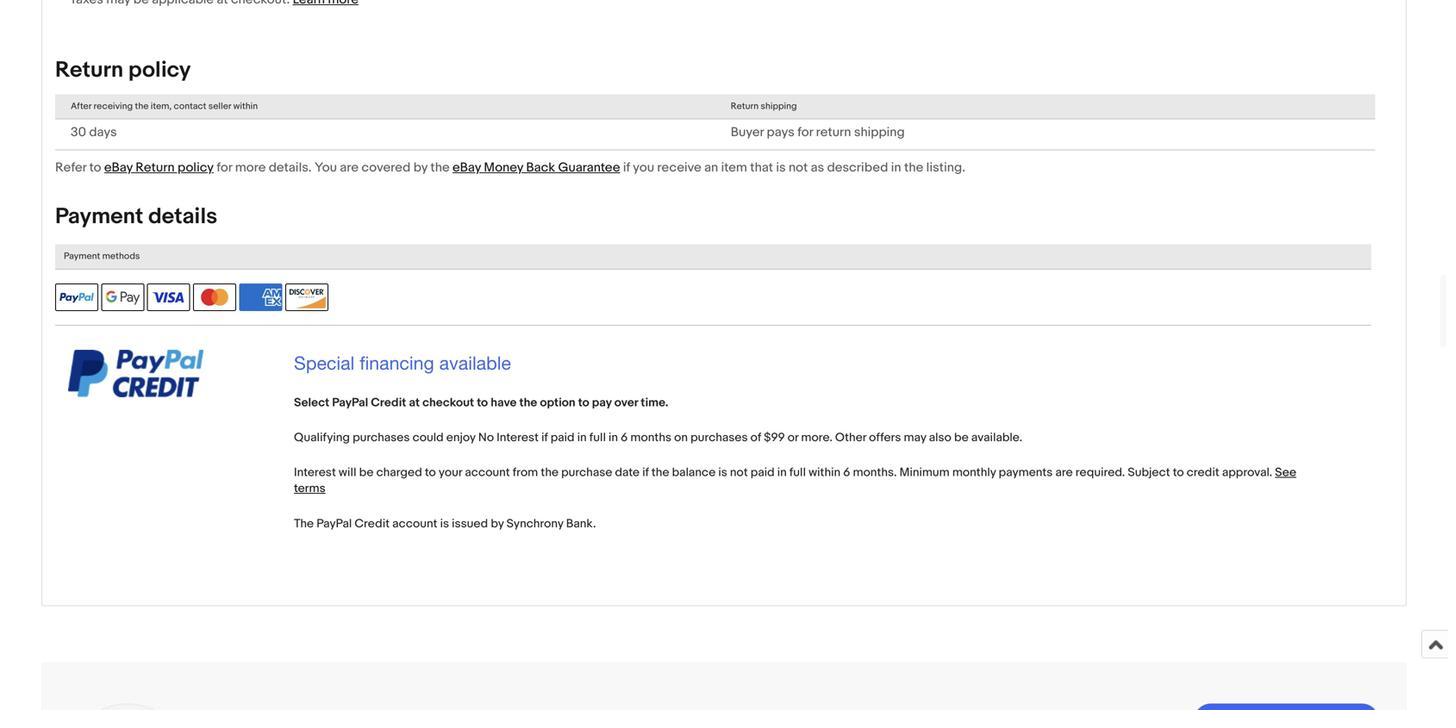 Task type: describe. For each thing, give the bounding box(es) containing it.
1 vertical spatial are
[[1056, 466, 1073, 480]]

synchrony
[[507, 517, 564, 532]]

payment methods
[[64, 251, 140, 262]]

2 vertical spatial if
[[643, 466, 649, 480]]

details.
[[269, 160, 312, 176]]

at
[[409, 396, 420, 410]]

1 horizontal spatial by
[[491, 517, 504, 532]]

as
[[811, 160, 825, 176]]

american express image
[[239, 284, 282, 311]]

bank.
[[566, 517, 596, 532]]

to left the your
[[425, 466, 436, 480]]

the left item,
[[135, 101, 149, 112]]

listing.
[[927, 160, 966, 176]]

in down pay at the bottom left of the page
[[609, 431, 618, 445]]

no
[[479, 431, 494, 445]]

0 horizontal spatial account
[[393, 517, 438, 532]]

qualifying purchases could enjoy no interest if paid in full in 6 months on purchases of $99 or more. other offers may also be available.
[[294, 431, 1023, 445]]

payments
[[999, 466, 1053, 480]]

refer
[[55, 160, 87, 176]]

other
[[836, 431, 867, 445]]

select
[[294, 396, 330, 410]]

from
[[513, 466, 538, 480]]

refer to ebay return policy for more details. you are covered by the ebay money back guarantee if you receive an item that is not as described in the listing.
[[55, 160, 966, 176]]

after receiving the item, contact seller within
[[71, 101, 258, 112]]

1 horizontal spatial interest
[[497, 431, 539, 445]]

1 vertical spatial within
[[809, 466, 841, 480]]

1 horizontal spatial full
[[790, 466, 806, 480]]

could
[[413, 431, 444, 445]]

2 ebay from the left
[[453, 160, 481, 176]]

google pay image
[[101, 284, 144, 311]]

special financing available
[[294, 352, 511, 374]]

the
[[294, 517, 314, 532]]

you
[[633, 160, 655, 176]]

after
[[71, 101, 91, 112]]

buyer
[[731, 125, 764, 140]]

special
[[294, 352, 355, 374]]

pays
[[767, 125, 795, 140]]

you
[[315, 160, 337, 176]]

your
[[439, 466, 462, 480]]

issued
[[452, 517, 488, 532]]

financing
[[360, 352, 434, 374]]

to left pay at the bottom left of the page
[[578, 396, 590, 410]]

in down $99
[[778, 466, 787, 480]]

subject
[[1128, 466, 1171, 480]]

0 vertical spatial policy
[[128, 57, 191, 83]]

may
[[904, 431, 927, 445]]

1 vertical spatial not
[[730, 466, 748, 480]]

terms
[[294, 482, 326, 497]]

enjoy
[[447, 431, 476, 445]]

available.
[[972, 431, 1023, 445]]

back
[[526, 160, 556, 176]]

ebay money back guarantee link
[[453, 160, 621, 176]]

1 horizontal spatial account
[[465, 466, 510, 480]]

also
[[930, 431, 952, 445]]

1 vertical spatial shipping
[[855, 125, 905, 140]]

0 vertical spatial full
[[590, 431, 606, 445]]

described
[[828, 160, 889, 176]]

select paypal credit at checkout to have the option to pay over time.
[[294, 396, 669, 410]]

interest will be charged to your account from the purchase date if the balance is not paid in full within 6 months. minimum monthly payments are required. subject to credit approval.
[[294, 466, 1276, 480]]

return shipping
[[731, 101, 797, 112]]

1 vertical spatial interest
[[294, 466, 336, 480]]

checkout
[[423, 396, 474, 410]]

over
[[615, 396, 638, 410]]

1 horizontal spatial return
[[136, 160, 175, 176]]

0 vertical spatial is
[[777, 160, 786, 176]]

money
[[484, 160, 524, 176]]

an
[[705, 160, 719, 176]]

the right covered
[[431, 160, 450, 176]]

the right have
[[520, 396, 538, 410]]

30
[[71, 125, 86, 140]]

have
[[491, 396, 517, 410]]

time.
[[641, 396, 669, 410]]

discover image
[[285, 284, 328, 311]]

1 horizontal spatial 6
[[844, 466, 851, 480]]

0 horizontal spatial is
[[440, 517, 449, 532]]

on
[[675, 431, 688, 445]]

payment for payment details
[[55, 204, 143, 230]]

offers
[[870, 431, 902, 445]]

0 vertical spatial be
[[955, 431, 969, 445]]

0 vertical spatial if
[[623, 160, 630, 176]]

contact
[[174, 101, 206, 112]]

more.
[[802, 431, 833, 445]]

months.
[[853, 466, 897, 480]]

charged
[[377, 466, 422, 480]]

paypal for the
[[317, 517, 352, 532]]

or
[[788, 431, 799, 445]]

available
[[440, 352, 511, 374]]

credit
[[1187, 466, 1220, 480]]

required.
[[1076, 466, 1126, 480]]

days
[[89, 125, 117, 140]]



Task type: vqa. For each thing, say whether or not it's contained in the screenshot.
the topmost 8.26in.
no



Task type: locate. For each thing, give the bounding box(es) containing it.
0 horizontal spatial not
[[730, 466, 748, 480]]

0 vertical spatial return
[[55, 57, 123, 83]]

receiving
[[94, 101, 133, 112]]

0 horizontal spatial be
[[359, 466, 374, 480]]

to
[[89, 160, 101, 176], [477, 396, 488, 410], [578, 396, 590, 410], [425, 466, 436, 480], [1174, 466, 1185, 480]]

payment details
[[55, 204, 218, 230]]

interest
[[497, 431, 539, 445], [294, 466, 336, 480]]

within down more.
[[809, 466, 841, 480]]

full
[[590, 431, 606, 445], [790, 466, 806, 480]]

return for return policy
[[55, 57, 123, 83]]

0 vertical spatial paypal
[[332, 396, 368, 410]]

visa image
[[147, 284, 190, 311]]

1 horizontal spatial not
[[789, 160, 808, 176]]

purchases
[[353, 431, 410, 445], [691, 431, 748, 445]]

0 vertical spatial are
[[340, 160, 359, 176]]

item,
[[151, 101, 172, 112]]

0 vertical spatial not
[[789, 160, 808, 176]]

of
[[751, 431, 762, 445]]

0 vertical spatial for
[[798, 125, 814, 140]]

0 vertical spatial paid
[[551, 431, 575, 445]]

0 horizontal spatial full
[[590, 431, 606, 445]]

the left listing.
[[905, 160, 924, 176]]

0 horizontal spatial by
[[414, 160, 428, 176]]

0 vertical spatial within
[[233, 101, 258, 112]]

0 horizontal spatial paid
[[551, 431, 575, 445]]

payment left methods
[[64, 251, 100, 262]]

2 vertical spatial return
[[136, 160, 175, 176]]

paid
[[551, 431, 575, 445], [751, 466, 775, 480]]

methods
[[102, 251, 140, 262]]

1 ebay from the left
[[104, 160, 133, 176]]

not left as
[[789, 160, 808, 176]]

payment
[[55, 204, 143, 230], [64, 251, 100, 262]]

account
[[465, 466, 510, 480], [393, 517, 438, 532]]

0 vertical spatial 6
[[621, 431, 628, 445]]

credit for at
[[371, 396, 406, 410]]

monthly
[[953, 466, 997, 480]]

for right 'pays'
[[798, 125, 814, 140]]

is
[[777, 160, 786, 176], [719, 466, 728, 480], [440, 517, 449, 532]]

policy up details on the left of the page
[[178, 160, 214, 176]]

0 horizontal spatial for
[[217, 160, 232, 176]]

policy
[[128, 57, 191, 83], [178, 160, 214, 176]]

1 vertical spatial is
[[719, 466, 728, 480]]

if down option
[[542, 431, 548, 445]]

1 horizontal spatial be
[[955, 431, 969, 445]]

paypal for select
[[332, 396, 368, 410]]

1 vertical spatial if
[[542, 431, 548, 445]]

credit for account
[[355, 517, 390, 532]]

full down pay at the bottom left of the page
[[590, 431, 606, 445]]

by right covered
[[414, 160, 428, 176]]

0 vertical spatial shipping
[[761, 101, 797, 112]]

in
[[892, 160, 902, 176], [578, 431, 587, 445], [609, 431, 618, 445], [778, 466, 787, 480]]

0 horizontal spatial shipping
[[761, 101, 797, 112]]

see
[[1276, 466, 1297, 480]]

return up payment details
[[136, 160, 175, 176]]

in up purchase on the left
[[578, 431, 587, 445]]

paid down of
[[751, 466, 775, 480]]

return for return shipping
[[731, 101, 759, 112]]

if right date
[[643, 466, 649, 480]]

shipping
[[761, 101, 797, 112], [855, 125, 905, 140]]

purchases up charged at left bottom
[[353, 431, 410, 445]]

be
[[955, 431, 969, 445], [359, 466, 374, 480]]

in right described
[[892, 160, 902, 176]]

be right will
[[359, 466, 374, 480]]

1 vertical spatial be
[[359, 466, 374, 480]]

for left the more
[[217, 160, 232, 176]]

more
[[235, 160, 266, 176]]

full down or
[[790, 466, 806, 480]]

0 vertical spatial payment
[[55, 204, 143, 230]]

$99
[[764, 431, 785, 445]]

1 vertical spatial policy
[[178, 160, 214, 176]]

return policy
[[55, 57, 191, 83]]

2 horizontal spatial return
[[731, 101, 759, 112]]

return up buyer
[[731, 101, 759, 112]]

0 horizontal spatial purchases
[[353, 431, 410, 445]]

receive
[[658, 160, 702, 176]]

1 horizontal spatial paid
[[751, 466, 775, 480]]

ebay down days
[[104, 160, 133, 176]]

return
[[816, 125, 852, 140]]

ebay
[[104, 160, 133, 176], [453, 160, 481, 176]]

to left have
[[477, 396, 488, 410]]

that
[[751, 160, 774, 176]]

credit down will
[[355, 517, 390, 532]]

interest right no
[[497, 431, 539, 445]]

1 vertical spatial payment
[[64, 251, 100, 262]]

qualifying
[[294, 431, 350, 445]]

credit left at
[[371, 396, 406, 410]]

1 vertical spatial credit
[[355, 517, 390, 532]]

paid down option
[[551, 431, 575, 445]]

are
[[340, 160, 359, 176], [1056, 466, 1073, 480]]

6 left months.
[[844, 466, 851, 480]]

1 vertical spatial by
[[491, 517, 504, 532]]

are right you
[[340, 160, 359, 176]]

paypal
[[332, 396, 368, 410], [317, 517, 352, 532]]

1 horizontal spatial are
[[1056, 466, 1073, 480]]

policy up item,
[[128, 57, 191, 83]]

1 vertical spatial paypal
[[317, 517, 352, 532]]

payment for payment methods
[[64, 251, 100, 262]]

0 horizontal spatial 6
[[621, 431, 628, 445]]

1 horizontal spatial if
[[623, 160, 630, 176]]

within
[[233, 101, 258, 112], [809, 466, 841, 480]]

details
[[148, 204, 218, 230]]

0 horizontal spatial ebay
[[104, 160, 133, 176]]

shipping up 'pays'
[[761, 101, 797, 112]]

see terms
[[294, 466, 1297, 497]]

account down no
[[465, 466, 510, 480]]

2 purchases from the left
[[691, 431, 748, 445]]

to left credit
[[1174, 466, 1185, 480]]

6
[[621, 431, 628, 445], [844, 466, 851, 480]]

the right date
[[652, 466, 670, 480]]

1 vertical spatial return
[[731, 101, 759, 112]]

0 vertical spatial by
[[414, 160, 428, 176]]

paypal right the
[[317, 517, 352, 532]]

buyer pays for return shipping
[[731, 125, 905, 140]]

1 horizontal spatial purchases
[[691, 431, 748, 445]]

1 horizontal spatial shipping
[[855, 125, 905, 140]]

paypal image
[[55, 284, 98, 311]]

0 horizontal spatial within
[[233, 101, 258, 112]]

2 horizontal spatial is
[[777, 160, 786, 176]]

not
[[789, 160, 808, 176], [730, 466, 748, 480]]

balance
[[672, 466, 716, 480]]

the paypal credit account is issued by synchrony bank.
[[294, 517, 596, 532]]

ebay return policy link
[[104, 160, 214, 176]]

0 horizontal spatial are
[[340, 160, 359, 176]]

will
[[339, 466, 357, 480]]

by right issued
[[491, 517, 504, 532]]

months
[[631, 431, 672, 445]]

1 vertical spatial 6
[[844, 466, 851, 480]]

if left you on the top left of page
[[623, 160, 630, 176]]

1 horizontal spatial ebay
[[453, 160, 481, 176]]

option
[[540, 396, 576, 410]]

1 horizontal spatial for
[[798, 125, 814, 140]]

0 vertical spatial credit
[[371, 396, 406, 410]]

return up after
[[55, 57, 123, 83]]

paypal right select
[[332, 396, 368, 410]]

payment up payment methods
[[55, 204, 143, 230]]

approval.
[[1223, 466, 1273, 480]]

0 horizontal spatial interest
[[294, 466, 336, 480]]

0 vertical spatial account
[[465, 466, 510, 480]]

return
[[55, 57, 123, 83], [731, 101, 759, 112], [136, 160, 175, 176]]

for
[[798, 125, 814, 140], [217, 160, 232, 176]]

master card image
[[193, 284, 236, 311]]

item
[[722, 160, 748, 176]]

date
[[615, 466, 640, 480]]

1 vertical spatial account
[[393, 517, 438, 532]]

1 horizontal spatial within
[[809, 466, 841, 480]]

is right balance
[[719, 466, 728, 480]]

within right seller
[[233, 101, 258, 112]]

1 purchases from the left
[[353, 431, 410, 445]]

minimum
[[900, 466, 950, 480]]

covered
[[362, 160, 411, 176]]

1 vertical spatial full
[[790, 466, 806, 480]]

be right the also in the right of the page
[[955, 431, 969, 445]]

is left issued
[[440, 517, 449, 532]]

if
[[623, 160, 630, 176], [542, 431, 548, 445], [643, 466, 649, 480]]

1 horizontal spatial is
[[719, 466, 728, 480]]

the right from
[[541, 466, 559, 480]]

2 vertical spatial is
[[440, 517, 449, 532]]

account down charged at left bottom
[[393, 517, 438, 532]]

see terms link
[[294, 466, 1297, 497]]

not right balance
[[730, 466, 748, 480]]

0 horizontal spatial if
[[542, 431, 548, 445]]

0 vertical spatial interest
[[497, 431, 539, 445]]

purchase
[[562, 466, 613, 480]]

to right refer
[[89, 160, 101, 176]]

purchases left of
[[691, 431, 748, 445]]

1 vertical spatial paid
[[751, 466, 775, 480]]

pay
[[592, 396, 612, 410]]

6 left months
[[621, 431, 628, 445]]

are left required.
[[1056, 466, 1073, 480]]

ebay left money
[[453, 160, 481, 176]]

seller
[[208, 101, 231, 112]]

0 horizontal spatial return
[[55, 57, 123, 83]]

1 vertical spatial for
[[217, 160, 232, 176]]

30 days
[[71, 125, 117, 140]]

interest up 'terms'
[[294, 466, 336, 480]]

guarantee
[[558, 160, 621, 176]]

shipping up described
[[855, 125, 905, 140]]

by
[[414, 160, 428, 176], [491, 517, 504, 532]]

2 horizontal spatial if
[[643, 466, 649, 480]]

is right that
[[777, 160, 786, 176]]

the
[[135, 101, 149, 112], [431, 160, 450, 176], [905, 160, 924, 176], [520, 396, 538, 410], [541, 466, 559, 480], [652, 466, 670, 480]]



